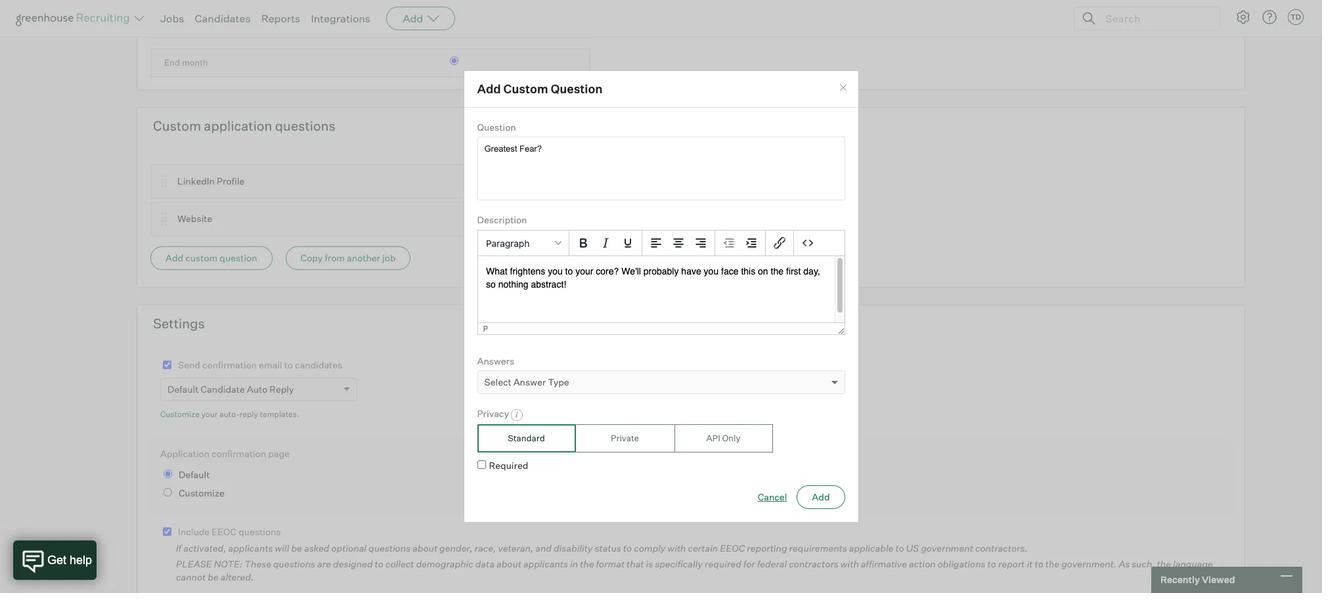 Task type: locate. For each thing, give the bounding box(es) containing it.
paragraph button
[[480, 232, 566, 254]]

is
[[646, 558, 653, 570]]

close image
[[838, 83, 848, 93]]

0 horizontal spatial with
[[668, 542, 686, 554]]

with
[[668, 542, 686, 554], [841, 558, 859, 570]]

1 horizontal spatial with
[[841, 558, 859, 570]]

2 end from the top
[[164, 57, 180, 68]]

will
[[275, 542, 289, 554]]

month
[[182, 57, 208, 68]]

1 vertical spatial confirmation
[[212, 448, 266, 459]]

custom
[[185, 252, 218, 263]]

default for default candidate auto reply
[[168, 384, 199, 395]]

applicants down and
[[523, 558, 568, 570]]

confirmation left page
[[212, 448, 266, 459]]

question
[[551, 81, 603, 96], [477, 121, 516, 133]]

page
[[268, 448, 290, 459]]

eeoc up activated,
[[212, 526, 237, 537]]

the right it on the bottom of page
[[1046, 558, 1060, 570]]

auto
[[247, 384, 268, 395]]

add button
[[797, 485, 845, 509]]

government
[[921, 542, 973, 554]]

applicants up these
[[228, 542, 273, 554]]

confirmation for application
[[212, 448, 266, 459]]

default down application
[[179, 469, 210, 480]]

customize up the include
[[179, 487, 225, 498]]

email
[[259, 359, 282, 370]]

about
[[413, 542, 438, 554], [497, 558, 521, 570]]

to
[[284, 359, 293, 370], [623, 542, 632, 554], [896, 542, 904, 554], [375, 558, 384, 570], [988, 558, 996, 570], [1035, 558, 1044, 570]]

customize left your
[[160, 409, 200, 419]]

0 vertical spatial custom
[[504, 81, 548, 96]]

custom inside dialog
[[504, 81, 548, 96]]

0 vertical spatial about
[[413, 542, 438, 554]]

3 toolbar from the left
[[715, 230, 766, 256]]

1 horizontal spatial the
[[1046, 558, 1060, 570]]

td button
[[1285, 7, 1307, 28]]

designed
[[333, 558, 373, 570]]

to down contractors.
[[988, 558, 996, 570]]

be
[[291, 542, 302, 554], [208, 571, 219, 582]]

0 vertical spatial applicants
[[228, 542, 273, 554]]

standard option
[[477, 424, 576, 453]]

0 vertical spatial customize
[[160, 409, 200, 419]]

1 end from the top
[[164, 19, 180, 29]]

from
[[325, 252, 345, 263]]

reports link
[[261, 12, 300, 25]]

eeoc up required
[[720, 542, 745, 554]]

0 horizontal spatial be
[[208, 571, 219, 582]]

end month
[[164, 57, 208, 68]]

end left year
[[164, 19, 180, 29]]

1 vertical spatial customize
[[179, 487, 225, 498]]

0 horizontal spatial applicants
[[228, 542, 273, 554]]

end for end month
[[164, 57, 180, 68]]

3 the from the left
[[1157, 558, 1171, 570]]

1 vertical spatial end
[[164, 57, 180, 68]]

1 vertical spatial question
[[477, 121, 516, 133]]

0 vertical spatial eeoc
[[212, 526, 237, 537]]

None radio
[[450, 57, 458, 65]]

0 horizontal spatial eeoc
[[212, 526, 237, 537]]

templates.
[[260, 409, 299, 419]]

eeoc
[[212, 526, 237, 537], [720, 542, 745, 554]]

0 horizontal spatial question
[[477, 121, 516, 133]]

affirmative
[[861, 558, 907, 570]]

required
[[705, 558, 741, 570]]

asked
[[304, 542, 329, 554]]

the right in
[[580, 558, 594, 570]]

custom
[[504, 81, 548, 96], [153, 117, 201, 134]]

please
[[176, 558, 212, 570]]

customize
[[160, 409, 200, 419], [179, 487, 225, 498]]

the
[[580, 558, 594, 570], [1046, 558, 1060, 570], [1157, 558, 1171, 570]]

the right such,
[[1157, 558, 1171, 570]]

application
[[160, 448, 210, 459]]

obligations
[[938, 558, 986, 570]]

to right email
[[284, 359, 293, 370]]

1 vertical spatial applicants
[[523, 558, 568, 570]]

about down veteran,
[[497, 558, 521, 570]]

None radio
[[450, 18, 458, 27], [164, 470, 172, 478], [164, 488, 172, 496], [450, 18, 458, 27], [164, 470, 172, 478], [164, 488, 172, 496]]

report
[[998, 558, 1025, 570]]

privacy
[[477, 408, 509, 419]]

disability
[[554, 542, 593, 554]]

confirmation
[[202, 359, 257, 370], [212, 448, 266, 459]]

applicants
[[228, 542, 273, 554], [523, 558, 568, 570]]

questions
[[275, 117, 336, 134], [239, 526, 281, 537], [369, 542, 411, 554], [273, 558, 315, 570]]

note:
[[214, 558, 243, 570]]

to left us
[[896, 542, 904, 554]]

add inside popup button
[[403, 12, 423, 25]]

cancel link
[[758, 491, 787, 504]]

None checkbox
[[163, 360, 171, 369]]

activated,
[[183, 542, 226, 554]]

toolbar
[[569, 230, 642, 256], [642, 230, 715, 256], [715, 230, 766, 256]]

1 vertical spatial about
[[497, 558, 521, 570]]

end left month
[[164, 57, 180, 68]]

application
[[204, 117, 272, 134]]

default up customize link
[[168, 384, 199, 395]]

None checkbox
[[163, 528, 171, 536]]

federal
[[757, 558, 787, 570]]

jobs
[[160, 12, 184, 25]]

0 vertical spatial question
[[551, 81, 603, 96]]

custom application questions
[[153, 117, 336, 134]]

p
[[483, 324, 488, 334]]

to left collect
[[375, 558, 384, 570]]

year
[[182, 19, 199, 29]]

1 vertical spatial default
[[179, 469, 210, 480]]

end year
[[164, 19, 199, 29]]

add
[[403, 12, 423, 25], [477, 81, 501, 96], [166, 252, 183, 263], [812, 491, 830, 502]]

it
[[1027, 558, 1033, 570]]

be down note:
[[208, 571, 219, 582]]

copy
[[301, 252, 323, 263]]

with up specifically
[[668, 542, 686, 554]]

0 vertical spatial end
[[164, 19, 180, 29]]

1 horizontal spatial question
[[551, 81, 603, 96]]

integrations
[[311, 12, 371, 25]]

and
[[536, 542, 552, 554]]

2 horizontal spatial the
[[1157, 558, 1171, 570]]

private option
[[576, 424, 674, 453]]

your
[[201, 409, 218, 419]]

0 horizontal spatial the
[[580, 558, 594, 570]]

these
[[245, 558, 271, 570]]

if
[[176, 542, 181, 554]]

paragraph
[[486, 237, 529, 248]]

certain
[[688, 542, 718, 554]]

0 vertical spatial confirmation
[[202, 359, 257, 370]]

select answer type
[[484, 377, 569, 388]]

1 toolbar from the left
[[569, 230, 642, 256]]

1 vertical spatial eeoc
[[720, 542, 745, 554]]

question
[[220, 252, 257, 263]]

0 vertical spatial default
[[168, 384, 199, 395]]

with down applicable
[[841, 558, 859, 570]]

about up demographic
[[413, 542, 438, 554]]

copy from another job button
[[285, 246, 411, 270]]

customize for customize your auto-reply templates.
[[160, 409, 200, 419]]

application confirmation page
[[160, 448, 290, 459]]

reporting
[[747, 542, 787, 554]]

be right the will
[[291, 542, 302, 554]]

0 vertical spatial with
[[668, 542, 686, 554]]

send
[[178, 359, 200, 370]]

1 vertical spatial custom
[[153, 117, 201, 134]]

0 vertical spatial be
[[291, 542, 302, 554]]

1 horizontal spatial custom
[[504, 81, 548, 96]]

add custom question
[[166, 252, 257, 263]]

confirmation up default candidate auto reply option
[[202, 359, 257, 370]]



Task type: vqa. For each thing, say whether or not it's contained in the screenshot.
email at the bottom left of page
yes



Task type: describe. For each thing, give the bounding box(es) containing it.
copy from another job
[[301, 252, 396, 263]]

customize for customize
[[179, 487, 225, 498]]

to up 'that' at left bottom
[[623, 542, 632, 554]]

standard
[[508, 433, 545, 443]]

to right it on the bottom of page
[[1035, 558, 1044, 570]]

private
[[611, 433, 639, 443]]

1 the from the left
[[580, 558, 594, 570]]

reply
[[270, 384, 294, 395]]

candidates
[[195, 12, 251, 25]]

veteran,
[[498, 542, 534, 554]]

td
[[1291, 12, 1301, 22]]

resize image
[[838, 328, 844, 334]]

integrations link
[[311, 12, 371, 25]]

send confirmation email to candidates
[[178, 359, 343, 370]]

description
[[477, 214, 527, 225]]

only
[[722, 433, 741, 443]]

data
[[475, 558, 495, 570]]

default candidate auto reply
[[168, 384, 294, 395]]

answer
[[513, 377, 546, 388]]

gender,
[[439, 542, 473, 554]]

cancel
[[758, 491, 787, 502]]

are
[[317, 558, 331, 570]]

in
[[570, 558, 578, 570]]

as
[[1119, 558, 1130, 570]]

cannot
[[176, 571, 206, 582]]

for
[[743, 558, 755, 570]]

answers
[[477, 355, 514, 366]]

td button
[[1288, 9, 1304, 25]]

include
[[178, 526, 210, 537]]

candidates link
[[195, 12, 251, 25]]

1 horizontal spatial applicants
[[523, 558, 568, 570]]

p button
[[483, 324, 488, 334]]

select
[[484, 377, 511, 388]]

another
[[347, 252, 380, 263]]

candidates
[[295, 359, 343, 370]]

altered.
[[221, 571, 254, 582]]

optional
[[331, 542, 367, 554]]

contractors
[[789, 558, 839, 570]]

Greatest Fear? text field
[[477, 137, 845, 201]]

Required checkbox
[[477, 461, 486, 469]]

Search text field
[[1102, 9, 1209, 28]]

recently viewed
[[1161, 574, 1235, 585]]

add custom question button
[[150, 246, 272, 270]]

linkedin profile
[[177, 175, 244, 187]]

default candidate auto reply option
[[168, 384, 294, 395]]

api only option
[[674, 424, 773, 453]]

race,
[[475, 542, 496, 554]]

status
[[595, 542, 621, 554]]

recently
[[1161, 574, 1200, 585]]

required
[[489, 460, 528, 471]]

0 horizontal spatial about
[[413, 542, 438, 554]]

comply
[[634, 542, 666, 554]]

add custom question dialog
[[463, 70, 859, 523]]

government.
[[1062, 558, 1117, 570]]

format
[[596, 558, 625, 570]]

end for end year
[[164, 19, 180, 29]]

viewed
[[1202, 574, 1235, 585]]

paragraph group
[[478, 230, 844, 256]]

customize link
[[160, 409, 200, 419]]

2 toolbar from the left
[[642, 230, 715, 256]]

2 the from the left
[[1046, 558, 1060, 570]]

requirements
[[789, 542, 847, 554]]

reports
[[261, 12, 300, 25]]

applicable
[[849, 542, 894, 554]]

1 horizontal spatial about
[[497, 558, 521, 570]]

jobs link
[[160, 12, 184, 25]]

1 vertical spatial be
[[208, 571, 219, 582]]

add button
[[386, 7, 455, 30]]

1 horizontal spatial be
[[291, 542, 302, 554]]

auto-
[[219, 409, 239, 419]]

greenhouse recruiting image
[[16, 11, 134, 26]]

api
[[706, 433, 720, 443]]

website
[[177, 213, 212, 224]]

customize your auto-reply templates.
[[160, 409, 299, 419]]

0 horizontal spatial custom
[[153, 117, 201, 134]]

include eeoc questions if activated, applicants will be asked optional questions about gender, race, veteran, and disability status to comply with certain eeoc reporting requirements applicable to us government contractors. please note: these questions are designed to collect demographic data about applicants in the format that is specifically required for federal contractors with affirmative action obligations to report it to the government. as such, the language cannot be altered.
[[176, 526, 1213, 582]]

1 horizontal spatial eeoc
[[720, 542, 745, 554]]

type
[[548, 377, 569, 388]]

specifically
[[655, 558, 703, 570]]

settings
[[153, 315, 205, 332]]

job
[[382, 252, 396, 263]]

candidate
[[201, 384, 245, 395]]

api only
[[706, 433, 741, 443]]

us
[[906, 542, 919, 554]]

configure image
[[1236, 9, 1251, 25]]

confirmation for send
[[202, 359, 257, 370]]

linkedin
[[177, 175, 215, 187]]

default for default
[[179, 469, 210, 480]]

that
[[627, 558, 644, 570]]

add custom question
[[477, 81, 603, 96]]

language
[[1173, 558, 1213, 570]]

action
[[909, 558, 936, 570]]

1 vertical spatial with
[[841, 558, 859, 570]]

such,
[[1132, 558, 1155, 570]]



